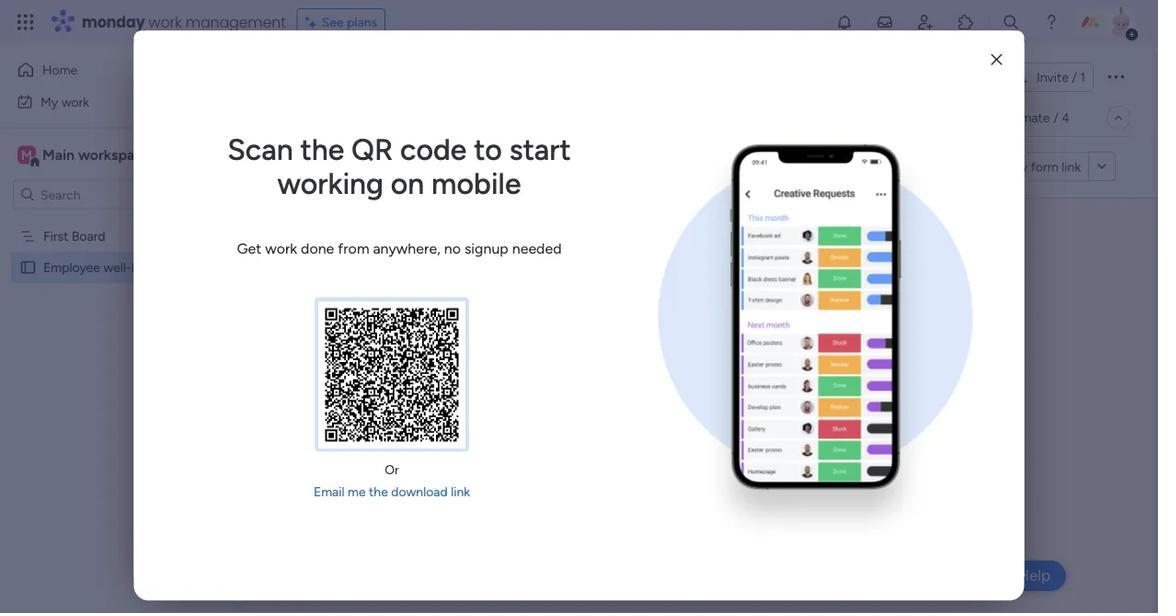 Task type: locate. For each thing, give the bounding box(es) containing it.
2 horizontal spatial form
[[1031, 159, 1058, 175]]

2 vertical spatial work
[[265, 240, 297, 258]]

to inside scan the qr code to start working on mobile
[[474, 132, 502, 167]]

work right get
[[265, 240, 297, 258]]

1 horizontal spatial on
[[772, 361, 789, 378]]

14.
[[449, 395, 467, 416]]

0 horizontal spatial employee
[[43, 260, 100, 275]]

1 horizontal spatial /
[[1072, 69, 1077, 85]]

close image
[[991, 53, 1002, 67]]

0 vertical spatial on
[[391, 166, 424, 201]]

form inside 'button'
[[312, 159, 340, 175]]

simply
[[731, 306, 773, 323]]

/ left 4
[[1054, 110, 1059, 126]]

scan
[[227, 132, 293, 167]]

to left start
[[474, 132, 502, 167]]

form right copy
[[1031, 159, 1058, 175]]

your down this
[[642, 306, 671, 323]]

mobile
[[432, 166, 521, 201]]

copy form link
[[997, 159, 1081, 175]]

14. anything you want to add? group
[[449, 382, 942, 573]]

my
[[40, 94, 58, 109]]

workforms logo image
[[454, 152, 558, 182]]

link
[[1062, 159, 1081, 175], [451, 485, 470, 501]]

inbox image
[[876, 13, 894, 31]]

wellbeing
[[737, 287, 799, 305]]

work inside button
[[61, 94, 89, 109]]

1 horizontal spatial employee
[[450, 244, 596, 285]]

well-
[[103, 260, 131, 275]]

at
[[852, 361, 864, 378]]

management
[[186, 11, 286, 32]]

copy
[[997, 159, 1028, 175]]

see plans button
[[297, 8, 386, 36]]

option
[[0, 220, 235, 224]]

name
[[674, 306, 710, 323]]

employee inside list box
[[43, 260, 100, 275]]

invite / 1
[[1037, 69, 1085, 85]]

to inside group
[[614, 395, 629, 416]]

prefer.
[[579, 324, 622, 341]]

0 horizontal spatial your
[[599, 379, 628, 397]]

1 vertical spatial on
[[772, 361, 789, 378]]

programming
[[687, 379, 774, 397]]

done
[[301, 240, 334, 258]]

on inside scan the qr code to start working on mobile
[[391, 166, 424, 201]]

on
[[391, 166, 424, 201], [772, 361, 789, 378]]

0 vertical spatial your
[[642, 306, 671, 323]]

see plans
[[322, 14, 377, 30]]

out
[[495, 306, 517, 323]]

on inside with these result, we hope to have a better pulse on wellness at our organization and bring your relevant programming to better support you.
[[772, 361, 789, 378]]

employee down first board
[[43, 260, 100, 275]]

hope
[[590, 361, 624, 378]]

1 vertical spatial link
[[451, 485, 470, 501]]

survey!
[[803, 287, 850, 305]]

1 horizontal spatial link
[[1062, 159, 1081, 175]]

plans
[[347, 14, 377, 30]]

notifications image
[[835, 13, 854, 31]]

better down wellness
[[795, 379, 836, 397]]

powered by
[[369, 158, 447, 176]]

this
[[643, 287, 666, 305]]

/ inside button
[[1072, 69, 1077, 85]]

the right 'anonymous'
[[922, 306, 943, 323]]

wellness
[[793, 361, 848, 378]]

workspace
[[78, 146, 151, 164]]

select product image
[[17, 13, 35, 31]]

invite
[[1037, 69, 1069, 85]]

in
[[627, 287, 639, 305]]

0 vertical spatial work
[[149, 11, 182, 32]]

support
[[839, 379, 890, 397]]

relevant
[[631, 379, 683, 397]]

no
[[444, 240, 461, 258]]

being
[[131, 260, 164, 275]]

form for edit
[[312, 159, 340, 175]]

better up programming
[[690, 361, 730, 378]]

download
[[391, 485, 448, 501]]

1 horizontal spatial work
[[149, 11, 182, 32]]

form down 'participating'
[[569, 306, 600, 323]]

1 vertical spatial better
[[795, 379, 836, 397]]

a
[[679, 361, 687, 378]]

list box
[[0, 217, 235, 532]]

or
[[714, 306, 727, 323]]

0 horizontal spatial form
[[312, 159, 340, 175]]

on left by
[[391, 166, 424, 201]]

0 horizontal spatial better
[[690, 361, 730, 378]]

/ left 1
[[1072, 69, 1077, 85]]

and
[[534, 379, 558, 397]]

the
[[300, 132, 344, 167], [543, 306, 565, 323], [922, 306, 943, 323], [369, 485, 388, 501]]

main
[[42, 146, 75, 164]]

link right the download
[[451, 485, 470, 501]]

employee wellbeing survey
[[450, 244, 860, 285]]

code
[[400, 132, 467, 167]]

add?
[[633, 395, 670, 416]]

want
[[573, 395, 610, 416]]

list box containing first board
[[0, 217, 235, 532]]

1 horizontal spatial better
[[795, 379, 836, 397]]

you
[[492, 287, 516, 305], [923, 287, 947, 305], [552, 324, 576, 341], [542, 395, 569, 416]]

0 vertical spatial link
[[1062, 159, 1081, 175]]

wellbeing
[[603, 244, 751, 285]]

me
[[348, 485, 366, 501]]

you up out
[[492, 287, 516, 305]]

1 vertical spatial your
[[599, 379, 628, 397]]

2 horizontal spatial work
[[265, 240, 297, 258]]

employee inside form form
[[450, 244, 596, 285]]

work right monday
[[149, 11, 182, 32]]

work for my
[[61, 94, 89, 109]]

to
[[474, 132, 502, 167], [627, 361, 641, 378], [778, 379, 792, 397], [614, 395, 629, 416]]

you left want
[[542, 395, 569, 416]]

/
[[1072, 69, 1077, 85], [1054, 110, 1059, 126]]

1 horizontal spatial your
[[642, 306, 671, 323]]

employee for employee well-being survey
[[43, 260, 100, 275]]

0 horizontal spatial on
[[391, 166, 424, 201]]

result,
[[524, 361, 564, 378]]

with these result, we hope to have a better pulse on wellness at our organization and bring your relevant programming to better support you.
[[450, 361, 921, 397]]

link down 4
[[1062, 159, 1081, 175]]

monday work management
[[82, 11, 286, 32]]

first board
[[43, 229, 105, 244]]

your down hope
[[599, 379, 628, 397]]

using
[[603, 306, 638, 323]]

to right want
[[614, 395, 629, 416]]

survey
[[759, 244, 860, 285]]

the left qr
[[300, 132, 344, 167]]

work right my
[[61, 94, 89, 109]]

with
[[450, 361, 481, 378]]

my work button
[[11, 87, 198, 116]]

see
[[322, 14, 344, 30]]

1 horizontal spatial form
[[569, 306, 600, 323]]

employee up out
[[450, 244, 596, 285]]

form inside button
[[1031, 159, 1058, 175]]

employee
[[670, 287, 734, 305]]

anything
[[471, 395, 538, 416]]

0 vertical spatial /
[[1072, 69, 1077, 85]]

better
[[690, 361, 730, 378], [795, 379, 836, 397]]

apps image
[[957, 13, 975, 31]]

the inside scan the qr code to start working on mobile
[[300, 132, 344, 167]]

0 horizontal spatial /
[[1054, 110, 1059, 126]]

the right the me
[[369, 485, 388, 501]]

form right edit
[[312, 159, 340, 175]]

bring
[[562, 379, 595, 397]]

thank you for participating in this employee wellbeing survey! know that you can fill out for the form using your name or simply write 'anonymous' for the first question if you prefer.
[[450, 287, 947, 341]]

copy form link button
[[963, 152, 1088, 181]]

your
[[642, 306, 671, 323], [599, 379, 628, 397]]

0 horizontal spatial link
[[451, 485, 470, 501]]

your inside with these result, we hope to have a better pulse on wellness at our organization and bring your relevant programming to better support you.
[[599, 379, 628, 397]]

for up the "if"
[[521, 306, 540, 323]]

for
[[520, 287, 538, 305], [521, 306, 540, 323], [899, 306, 918, 323]]

0 horizontal spatial work
[[61, 94, 89, 109]]

write
[[776, 306, 809, 323]]

ruby anderson image
[[1107, 7, 1136, 37]]

1 vertical spatial work
[[61, 94, 89, 109]]

1 vertical spatial /
[[1054, 110, 1059, 126]]

fill
[[477, 306, 492, 323]]

link inside or email me the download link
[[451, 485, 470, 501]]

on right pulse
[[772, 361, 789, 378]]



Task type: vqa. For each thing, say whether or not it's contained in the screenshot.
the Workspace options "ICON"
no



Task type: describe. For each thing, give the bounding box(es) containing it.
my work
[[40, 94, 89, 109]]

get
[[237, 240, 262, 258]]

you right that on the right of the page
[[923, 287, 947, 305]]

/ for 1
[[1072, 69, 1077, 85]]

thank
[[450, 287, 488, 305]]

14. Anything you want to add? text field
[[449, 429, 942, 545]]

14. anything you want to add?
[[449, 395, 670, 416]]

start
[[509, 132, 571, 167]]

needed
[[512, 240, 562, 258]]

signup
[[464, 240, 508, 258]]

home button
[[11, 55, 198, 85]]

4
[[1062, 110, 1070, 126]]

for up question
[[520, 287, 538, 305]]

powered
[[369, 158, 427, 176]]

workspace selection element
[[17, 144, 154, 168]]

survey
[[167, 260, 205, 275]]

you inside group
[[542, 395, 569, 416]]

to right programming
[[778, 379, 792, 397]]

form inside thank you for participating in this employee wellbeing survey! know that you can fill out for the form using your name or simply write 'anonymous' for the first question if you prefer.
[[569, 306, 600, 323]]

pulse
[[734, 361, 769, 378]]

edit form
[[286, 159, 340, 175]]

to left have
[[627, 361, 641, 378]]

organization
[[450, 379, 530, 397]]

can
[[450, 306, 473, 323]]

form form
[[244, 198, 1156, 614]]

help image
[[1042, 13, 1061, 31]]

work for get
[[265, 240, 297, 258]]

help button
[[1002, 561, 1066, 591]]

home
[[42, 62, 77, 78]]

your inside thank you for participating in this employee wellbeing survey! know that you can fill out for the form using your name or simply write 'anonymous' for the first question if you prefer.
[[642, 306, 671, 323]]

first
[[450, 324, 475, 341]]

main workspace
[[42, 146, 151, 164]]

'anonymous'
[[813, 306, 896, 323]]

you right the "if"
[[552, 324, 576, 341]]

you.
[[894, 379, 921, 397]]

collapse board header image
[[1111, 110, 1126, 125]]

edit
[[286, 159, 309, 175]]

by
[[431, 158, 447, 176]]

automate
[[992, 110, 1050, 126]]

invite members image
[[916, 13, 935, 31]]

we
[[567, 361, 587, 378]]

get work done from anywhere, no signup needed
[[237, 240, 562, 258]]

board
[[72, 229, 105, 244]]

or email me the download link
[[314, 463, 470, 501]]

link inside button
[[1062, 159, 1081, 175]]

monday
[[82, 11, 145, 32]]

/ for 4
[[1054, 110, 1059, 126]]

anything you want to add? element
[[449, 395, 670, 416]]

Search in workspace field
[[39, 184, 154, 205]]

workspace image
[[17, 145, 36, 165]]

0 vertical spatial better
[[690, 361, 730, 378]]

public board image
[[19, 259, 37, 276]]

if
[[539, 324, 548, 341]]

question
[[479, 324, 536, 341]]

or
[[385, 463, 399, 478]]

anywhere,
[[373, 240, 440, 258]]

participating
[[542, 287, 624, 305]]

help
[[1017, 567, 1050, 585]]

form for copy
[[1031, 159, 1058, 175]]

have
[[645, 361, 676, 378]]

work for monday
[[149, 11, 182, 32]]

search everything image
[[1002, 13, 1020, 31]]

for down that on the right of the page
[[899, 306, 918, 323]]

the up the "if"
[[543, 306, 565, 323]]

these
[[484, 361, 521, 378]]

email
[[314, 485, 345, 501]]

working
[[277, 166, 384, 201]]

employee well-being survey
[[43, 260, 205, 275]]

1
[[1080, 69, 1085, 85]]

automate / 4
[[992, 110, 1070, 126]]

that
[[893, 287, 920, 305]]

scan the qr code to start working on mobile
[[227, 132, 571, 201]]

qr
[[351, 132, 393, 167]]

employee for employee wellbeing survey
[[450, 244, 596, 285]]

invite / 1 button
[[1003, 63, 1094, 92]]

our
[[868, 361, 890, 378]]

edit form button
[[279, 152, 347, 182]]

from
[[338, 240, 369, 258]]

the inside or email me the download link
[[369, 485, 388, 501]]

first
[[43, 229, 68, 244]]

m
[[21, 147, 32, 163]]



